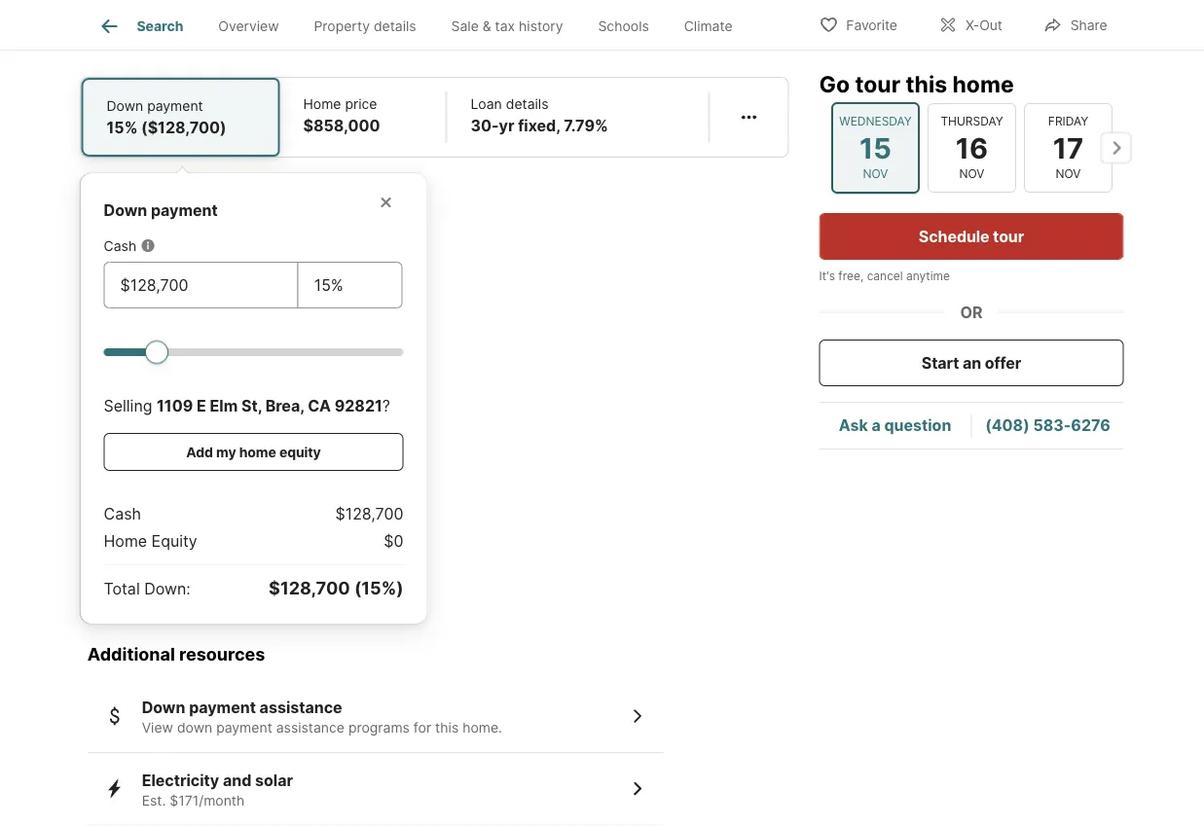 Task type: vqa. For each thing, say whether or not it's contained in the screenshot.
Schedule
yes



Task type: describe. For each thing, give the bounding box(es) containing it.
a
[[872, 416, 881, 435]]

loan
[[471, 95, 502, 112]]

favorite button
[[803, 4, 914, 44]]

view
[[142, 720, 173, 737]]

property
[[314, 18, 370, 34]]

down for down payment assistance view down payment assistance programs for this home.
[[142, 699, 185, 718]]

home for home equity
[[104, 532, 147, 551]]

$456
[[389, 24, 428, 43]]

ask a question
[[839, 416, 952, 435]]

sale & tax history
[[451, 18, 563, 34]]

home.
[[463, 720, 502, 737]]

search
[[137, 18, 183, 34]]

details for loan details 30-yr fixed, 7.79%
[[506, 95, 549, 112]]

nov for 17
[[1056, 167, 1081, 181]]

out
[[980, 17, 1003, 34]]

and
[[223, 771, 252, 790]]

(408)
[[986, 416, 1030, 435]]

additional
[[87, 644, 175, 665]]

add my home equity button
[[104, 433, 404, 471]]

history
[[519, 18, 563, 34]]

free,
[[839, 269, 864, 283]]

favorite
[[847, 17, 898, 34]]

payment for down payment
[[151, 200, 218, 219]]

selling 1109 e elm st, brea, ca 92821 ?
[[104, 396, 390, 415]]

my
[[216, 444, 236, 461]]

st,
[[241, 396, 262, 415]]

selling
[[104, 396, 152, 415]]

start an offer button
[[819, 340, 1124, 387]]

add
[[186, 444, 213, 461]]

next image
[[1101, 132, 1132, 163]]

$0
[[384, 532, 404, 551]]

down payment assistance view down payment assistance programs for this home.
[[142, 699, 502, 737]]

1109
[[157, 396, 193, 415]]

est.
[[142, 793, 166, 809]]

e
[[197, 396, 206, 415]]

sale & tax history tab
[[434, 3, 581, 50]]

$858,000
[[303, 116, 380, 135]]

nov for 15
[[863, 167, 888, 181]]

cancel
[[867, 269, 903, 283]]

share
[[1071, 17, 1108, 34]]

add my home equity
[[186, 444, 321, 461]]

an
[[963, 354, 982, 372]]

price
[[345, 95, 377, 112]]

?
[[383, 396, 390, 415]]

additional resources
[[87, 644, 265, 665]]

x-out button
[[922, 4, 1019, 44]]

down payment 15% ($128,700)
[[107, 97, 226, 137]]

friday 17 nov
[[1048, 114, 1088, 181]]

electricity
[[142, 771, 219, 790]]

15%
[[107, 118, 138, 137]]

2 cash from the top
[[104, 504, 141, 523]]

fixed,
[[518, 116, 560, 135]]

offer
[[985, 354, 1022, 372]]

$128,700 for $128,700
[[336, 504, 404, 523]]

schedule tour button
[[819, 213, 1124, 260]]

tab list containing search
[[80, 0, 766, 50]]

(408) 583-6276
[[986, 416, 1111, 435]]

schedule tour
[[919, 227, 1025, 246]]

this inside "down payment assistance view down payment assistance programs for this home."
[[435, 720, 459, 737]]

down:
[[144, 579, 191, 598]]

$128,700 (15%) tooltip
[[80, 158, 789, 624]]

16
[[956, 131, 988, 165]]

tax
[[495, 18, 515, 34]]

0 vertical spatial assistance
[[260, 699, 342, 718]]

property details
[[314, 18, 416, 34]]

climate tab
[[667, 3, 750, 50]]

thursday
[[941, 114, 1003, 128]]

details for property details
[[374, 18, 416, 34]]

583-
[[1034, 416, 1072, 435]]

payment for down payment 15% ($128,700)
[[147, 97, 203, 114]]

property details tab
[[297, 3, 434, 50]]

home price $858,000
[[303, 95, 380, 135]]

15
[[859, 131, 892, 165]]

question
[[885, 416, 952, 435]]

x-out
[[966, 17, 1003, 34]]

insurance
[[180, 24, 252, 43]]

friday
[[1048, 114, 1088, 128]]

nov for 16
[[959, 167, 985, 181]]

electricity and solar est. $171/month
[[142, 771, 293, 809]]

Down Payment Slider range field
[[104, 340, 404, 363]]

1 vertical spatial assistance
[[276, 720, 345, 737]]

elm
[[210, 396, 238, 415]]

equity
[[152, 532, 197, 551]]

total down:
[[104, 579, 191, 598]]



Task type: locate. For each thing, give the bounding box(es) containing it.
($128,700)
[[141, 118, 226, 137]]

resources
[[179, 644, 265, 665]]

schools tab
[[581, 3, 667, 50]]

nov down 16
[[959, 167, 985, 181]]

1 vertical spatial tour
[[993, 227, 1025, 246]]

down up the 15% on the left top
[[107, 97, 143, 114]]

ca
[[308, 396, 331, 415]]

payment for down payment assistance view down payment assistance programs for this home.
[[189, 699, 256, 718]]

1 vertical spatial home
[[239, 444, 276, 461]]

nov inside thursday 16 nov
[[959, 167, 985, 181]]

down inside $128,700 (15%) tooltip
[[104, 200, 147, 219]]

1 vertical spatial this
[[435, 720, 459, 737]]

home up total
[[104, 532, 147, 551]]

home inside button
[[239, 444, 276, 461]]

or
[[961, 303, 983, 322]]

0 horizontal spatial home
[[104, 532, 147, 551]]

go tour this home
[[819, 70, 1014, 97]]

home
[[953, 70, 1014, 97], [239, 444, 276, 461]]

down down the 15% on the left top
[[104, 200, 147, 219]]

nov inside the friday 17 nov
[[1056, 167, 1081, 181]]

it's free, cancel anytime
[[819, 269, 950, 283]]

this up thursday
[[906, 70, 948, 97]]

for
[[414, 720, 432, 737]]

1 horizontal spatial home
[[953, 70, 1014, 97]]

anytime
[[907, 269, 950, 283]]

tour
[[855, 70, 901, 97], [993, 227, 1025, 246]]

mortgage insurance
[[104, 24, 252, 43]]

details
[[374, 18, 416, 34], [506, 95, 549, 112]]

None text field
[[120, 274, 282, 297], [314, 274, 386, 297], [120, 274, 282, 297], [314, 274, 386, 297]]

total
[[104, 579, 140, 598]]

details inside tab
[[374, 18, 416, 34]]

1 vertical spatial down
[[104, 200, 147, 219]]

1 horizontal spatial tour
[[993, 227, 1025, 246]]

home for home price $858,000
[[303, 95, 341, 112]]

1 horizontal spatial nov
[[959, 167, 985, 181]]

0 horizontal spatial this
[[435, 720, 459, 737]]

17
[[1053, 131, 1084, 165]]

payment up down
[[189, 699, 256, 718]]

0 horizontal spatial nov
[[863, 167, 888, 181]]

6276
[[1072, 416, 1111, 435]]

0 vertical spatial cash
[[104, 238, 137, 254]]

nov down 17
[[1056, 167, 1081, 181]]

1 nov from the left
[[863, 167, 888, 181]]

payment
[[147, 97, 203, 114], [151, 200, 218, 219], [189, 699, 256, 718], [216, 720, 272, 737]]

share button
[[1027, 4, 1124, 44]]

tour inside button
[[993, 227, 1025, 246]]

wednesday
[[839, 114, 912, 128]]

cash up home equity
[[104, 504, 141, 523]]

overview
[[218, 18, 279, 34]]

go
[[819, 70, 850, 97]]

payment up ($128,700)
[[147, 97, 203, 114]]

search link
[[98, 15, 183, 38]]

loan details 30-yr fixed, 7.79%
[[471, 95, 608, 135]]

assistance
[[260, 699, 342, 718], [276, 720, 345, 737]]

1 cash from the top
[[104, 238, 137, 254]]

1 horizontal spatial home
[[303, 95, 341, 112]]

payment inside $128,700 (15%) tooltip
[[151, 200, 218, 219]]

ask
[[839, 416, 868, 435]]

0 horizontal spatial details
[[374, 18, 416, 34]]

wednesday 15 nov
[[839, 114, 912, 181]]

down for down payment 15% ($128,700)
[[107, 97, 143, 114]]

$128,700 up $0
[[336, 504, 404, 523]]

details up fixed, at the left top of the page
[[506, 95, 549, 112]]

0 vertical spatial home
[[303, 95, 341, 112]]

down payment
[[104, 200, 218, 219]]

home inside $128,700 (15%) tooltip
[[104, 532, 147, 551]]

1 horizontal spatial this
[[906, 70, 948, 97]]

0 vertical spatial tour
[[855, 70, 901, 97]]

1 vertical spatial details
[[506, 95, 549, 112]]

nov down 15 in the top right of the page
[[863, 167, 888, 181]]

down inside "down payment assistance view down payment assistance programs for this home."
[[142, 699, 185, 718]]

home up $858,000
[[303, 95, 341, 112]]

mortgage insurance link
[[104, 24, 252, 43]]

0 vertical spatial down
[[107, 97, 143, 114]]

down inside down payment 15% ($128,700)
[[107, 97, 143, 114]]

details inside loan details 30-yr fixed, 7.79%
[[506, 95, 549, 112]]

2 horizontal spatial nov
[[1056, 167, 1081, 181]]

brea,
[[266, 396, 304, 415]]

0 horizontal spatial tour
[[855, 70, 901, 97]]

payment down ($128,700)
[[151, 200, 218, 219]]

down up view
[[142, 699, 185, 718]]

92821
[[335, 396, 383, 415]]

tour for schedule
[[993, 227, 1025, 246]]

home
[[303, 95, 341, 112], [104, 532, 147, 551]]

schedule
[[919, 227, 990, 246]]

2 vertical spatial down
[[142, 699, 185, 718]]

$128,700 for $128,700 (15%)
[[269, 578, 350, 600]]

x-
[[966, 17, 980, 34]]

1 vertical spatial home
[[104, 532, 147, 551]]

climate
[[684, 18, 733, 34]]

nov
[[863, 167, 888, 181], [959, 167, 985, 181], [1056, 167, 1081, 181]]

details right "property"
[[374, 18, 416, 34]]

home equity
[[104, 532, 197, 551]]

0 vertical spatial home
[[953, 70, 1014, 97]]

thursday 16 nov
[[941, 114, 1003, 181]]

tab list
[[80, 0, 766, 50]]

start an offer
[[922, 354, 1022, 372]]

sale
[[451, 18, 479, 34]]

tour for go
[[855, 70, 901, 97]]

start
[[922, 354, 960, 372]]

1 vertical spatial $128,700
[[269, 578, 350, 600]]

ask a question link
[[839, 416, 952, 435]]

yr
[[499, 116, 515, 135]]

tour right schedule
[[993, 227, 1025, 246]]

None button
[[831, 102, 920, 194], [928, 103, 1016, 193], [1024, 103, 1113, 193], [831, 102, 920, 194], [928, 103, 1016, 193], [1024, 103, 1113, 193]]

1 vertical spatial cash
[[104, 504, 141, 523]]

this right for
[[435, 720, 459, 737]]

(408) 583-6276 link
[[986, 416, 1111, 435]]

$128,700 left (15%)
[[269, 578, 350, 600]]

home up thursday
[[953, 70, 1014, 97]]

nov inside 'wednesday 15 nov'
[[863, 167, 888, 181]]

equity
[[279, 444, 321, 461]]

payment inside down payment 15% ($128,700)
[[147, 97, 203, 114]]

cash down down payment
[[104, 238, 137, 254]]

solar
[[255, 771, 293, 790]]

0 vertical spatial details
[[374, 18, 416, 34]]

&
[[483, 18, 491, 34]]

1 horizontal spatial details
[[506, 95, 549, 112]]

overview tab
[[201, 3, 297, 50]]

(15%)
[[354, 578, 404, 600]]

0 horizontal spatial home
[[239, 444, 276, 461]]

3 nov from the left
[[1056, 167, 1081, 181]]

payment right down
[[216, 720, 272, 737]]

home right my
[[239, 444, 276, 461]]

7.79%
[[564, 116, 608, 135]]

down
[[177, 720, 213, 737]]

cash
[[104, 238, 137, 254], [104, 504, 141, 523]]

tour up wednesday
[[855, 70, 901, 97]]

it's
[[819, 269, 836, 283]]

programs
[[349, 720, 410, 737]]

2 nov from the left
[[959, 167, 985, 181]]

$128,700 (15%)
[[269, 578, 404, 600]]

0 vertical spatial this
[[906, 70, 948, 97]]

mortgage
[[104, 24, 176, 43]]

home inside the home price $858,000
[[303, 95, 341, 112]]

0 vertical spatial $128,700
[[336, 504, 404, 523]]

down for down payment
[[104, 200, 147, 219]]

$171/month
[[170, 793, 245, 809]]

schools
[[598, 18, 649, 34]]



